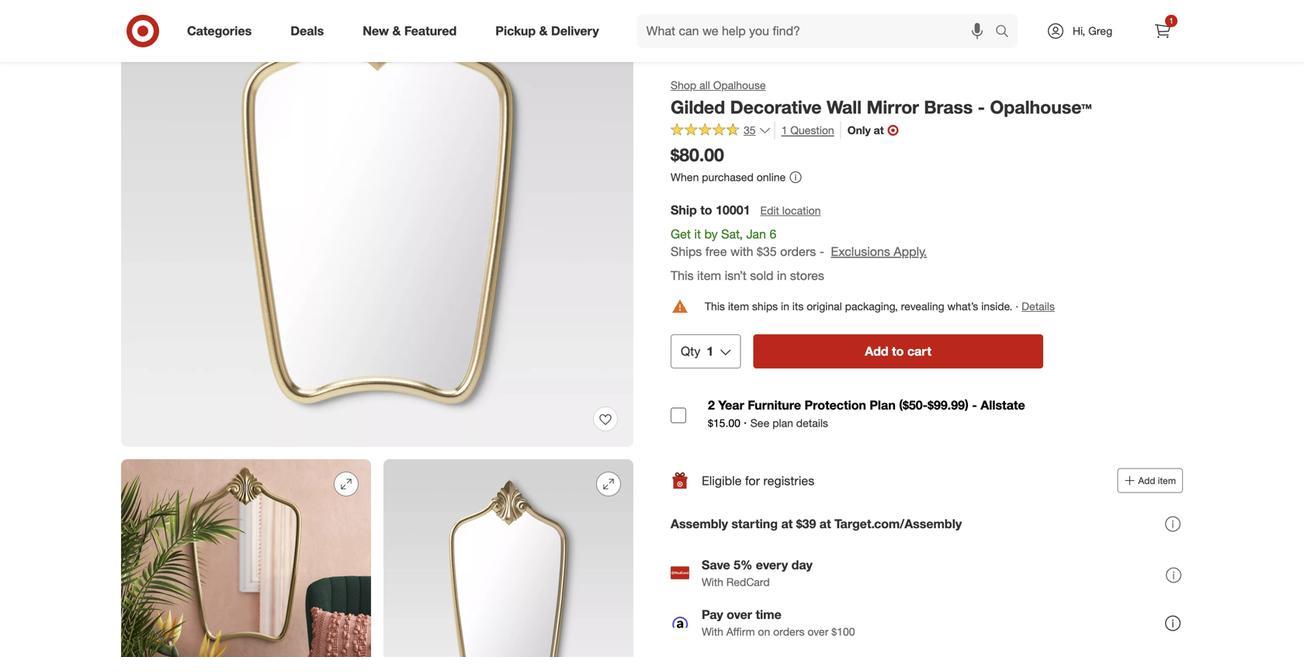 Task type: vqa. For each thing, say whether or not it's contained in the screenshot.
HEXBUG BATTLEBOTS RIVALS 6.0 (RUSTY / HYPERSHOCK) image
no



Task type: describe. For each thing, give the bounding box(es) containing it.
on
[[758, 625, 771, 639]]

get it by sat, jan 6 ships free with $35 orders - exclusions apply.
[[671, 227, 928, 260]]

ship
[[671, 203, 697, 218]]

gilded decorative wall mirror brass - opalhouse&#8482;, 2 of 8 image
[[121, 460, 371, 658]]

- inside get it by sat, jan 6 ships free with $35 orders - exclusions apply.
[[820, 244, 825, 260]]

categories
[[187, 23, 252, 38]]

shop
[[671, 78, 697, 92]]

1 for 1 question
[[782, 124, 788, 137]]

only at
[[848, 124, 884, 137]]

2 vertical spatial 1
[[707, 344, 714, 359]]

see plan details button
[[751, 416, 829, 432]]

decorative
[[731, 96, 822, 118]]

for
[[745, 474, 760, 489]]

gilded
[[671, 96, 726, 118]]

exclusions apply. button
[[831, 243, 928, 261]]

opalhouse
[[714, 78, 766, 92]]

1 for 1
[[1170, 16, 1174, 26]]

every
[[756, 558, 788, 573]]

1 question link
[[775, 122, 835, 139]]

$35
[[757, 244, 777, 260]]

purchased
[[702, 170, 754, 184]]

new & featured link
[[350, 14, 476, 48]]

2
[[708, 398, 715, 413]]

wall
[[827, 96, 862, 118]]

add for add item
[[1139, 475, 1156, 487]]

stores
[[791, 268, 825, 283]]

edit
[[761, 204, 780, 217]]

brass
[[925, 96, 973, 118]]

$15.00
[[708, 417, 741, 430]]

ships
[[671, 244, 702, 260]]

35
[[744, 124, 756, 137]]

details
[[1022, 300, 1055, 313]]

inside.
[[982, 300, 1013, 313]]

free
[[706, 244, 727, 260]]

1 link
[[1146, 14, 1181, 48]]

new
[[363, 23, 389, 38]]

ships
[[753, 300, 778, 313]]

1 horizontal spatial at
[[820, 517, 832, 532]]

pay
[[702, 608, 724, 623]]

opalhouse™
[[991, 96, 1092, 118]]

2 year furniture protection plan ($50-$99.99) - allstate $15.00 · see plan details
[[708, 398, 1026, 431]]

target.com/assembly
[[835, 517, 962, 532]]

search button
[[989, 14, 1026, 51]]

pickup & delivery
[[496, 23, 599, 38]]

revealing
[[901, 300, 945, 313]]

time
[[756, 608, 782, 623]]

allstate
[[981, 398, 1026, 413]]

save
[[702, 558, 731, 573]]

deals link
[[277, 14, 343, 48]]

assembly
[[671, 517, 728, 532]]

ship to 10001
[[671, 203, 751, 218]]

protection
[[805, 398, 867, 413]]

what's
[[948, 300, 979, 313]]

plan
[[870, 398, 896, 413]]

question
[[791, 124, 835, 137]]

What can we help you find? suggestions appear below search field
[[637, 14, 1000, 48]]

1 question
[[782, 124, 835, 137]]

orders inside the pay over time with affirm on orders over $100
[[774, 625, 805, 639]]

add to cart button
[[754, 335, 1044, 369]]

apply.
[[894, 244, 928, 260]]

starting
[[732, 517, 778, 532]]

original
[[807, 300, 843, 313]]

jan
[[747, 227, 766, 242]]

add to cart
[[865, 344, 932, 359]]

hi, greg
[[1073, 24, 1113, 38]]

to for add
[[892, 344, 904, 359]]

2 horizontal spatial at
[[874, 124, 884, 137]]

assembly starting at $39 at target.com/assembly
[[671, 517, 962, 532]]

item inside add item button
[[1159, 475, 1177, 487]]

0 vertical spatial in
[[777, 268, 787, 283]]

deals
[[291, 23, 324, 38]]

see
[[751, 417, 770, 430]]

registries
[[764, 474, 815, 489]]

categories link
[[174, 14, 271, 48]]

5%
[[734, 558, 753, 573]]

item for ships
[[728, 300, 750, 313]]

location
[[783, 204, 821, 217]]

sat,
[[722, 227, 743, 242]]

affirm
[[727, 625, 755, 639]]

eligible for registries
[[702, 474, 815, 489]]

gilded decorative wall mirror brass - opalhouse&#8482;, 3 of 8 image
[[384, 460, 634, 658]]

hi,
[[1073, 24, 1086, 38]]



Task type: locate. For each thing, give the bounding box(es) containing it.
1 vertical spatial 1
[[782, 124, 788, 137]]

0 vertical spatial ·
[[1016, 300, 1019, 313]]

1 horizontal spatial -
[[973, 398, 978, 413]]

1 horizontal spatial item
[[728, 300, 750, 313]]

1 vertical spatial with
[[702, 625, 724, 639]]

2 vertical spatial item
[[1159, 475, 1177, 487]]

pickup
[[496, 23, 536, 38]]

0 vertical spatial orders
[[781, 244, 817, 260]]

$100
[[832, 625, 856, 639]]

get
[[671, 227, 691, 242]]

0 vertical spatial item
[[698, 268, 722, 283]]

0 horizontal spatial to
[[701, 203, 713, 218]]

-
[[978, 96, 986, 118], [820, 244, 825, 260], [973, 398, 978, 413]]

2 with from the top
[[702, 625, 724, 639]]

1 right qty
[[707, 344, 714, 359]]

over up affirm on the bottom of the page
[[727, 608, 753, 623]]

add inside the add to cart 'button'
[[865, 344, 889, 359]]

redcard
[[727, 576, 770, 589]]

1 horizontal spatial &
[[540, 23, 548, 38]]

1
[[1170, 16, 1174, 26], [782, 124, 788, 137], [707, 344, 714, 359]]

0 horizontal spatial item
[[698, 268, 722, 283]]

shop all opalhouse gilded decorative wall mirror brass - opalhouse™
[[671, 78, 1092, 118]]

1 right greg
[[1170, 16, 1174, 26]]

add item button
[[1118, 469, 1184, 494]]

1 horizontal spatial add
[[1139, 475, 1156, 487]]

exclusions
[[831, 244, 891, 260]]

over
[[727, 608, 753, 623], [808, 625, 829, 639]]

2 horizontal spatial -
[[978, 96, 986, 118]]

new & featured
[[363, 23, 457, 38]]

at right $39
[[820, 517, 832, 532]]

search
[[989, 25, 1026, 40]]

mirror
[[867, 96, 920, 118]]

0 horizontal spatial at
[[782, 517, 793, 532]]

1 & from the left
[[393, 23, 401, 38]]

1 horizontal spatial to
[[892, 344, 904, 359]]

sold
[[750, 268, 774, 283]]

with inside save 5% every day with redcard
[[702, 576, 724, 589]]

1 inside 'link'
[[1170, 16, 1174, 26]]

orders up "stores"
[[781, 244, 817, 260]]

1 vertical spatial -
[[820, 244, 825, 260]]

to for ship
[[701, 203, 713, 218]]

1 vertical spatial item
[[728, 300, 750, 313]]

edit location
[[761, 204, 821, 217]]

in right sold at the top
[[777, 268, 787, 283]]

online
[[757, 170, 786, 184]]

delivery
[[551, 23, 599, 38]]

save 5% every day with redcard
[[702, 558, 813, 589]]

1 vertical spatial orders
[[774, 625, 805, 639]]

to
[[701, 203, 713, 218], [892, 344, 904, 359]]

- right brass
[[978, 96, 986, 118]]

0 horizontal spatial over
[[727, 608, 753, 623]]

2 horizontal spatial 1
[[1170, 16, 1174, 26]]

orders
[[781, 244, 817, 260], [774, 625, 805, 639]]

this for this item isn't sold in stores
[[671, 268, 694, 283]]

· inside 2 year furniture protection plan ($50-$99.99) - allstate $15.00 · see plan details
[[744, 416, 747, 431]]

- right $99.99)
[[973, 398, 978, 413]]

only
[[848, 124, 871, 137]]

($50-
[[900, 398, 928, 413]]

0 vertical spatial this
[[671, 268, 694, 283]]

2 & from the left
[[540, 23, 548, 38]]

0 horizontal spatial 1
[[707, 344, 714, 359]]

plan
[[773, 417, 794, 430]]

qty 1
[[681, 344, 714, 359]]

pay over time with affirm on orders over $100
[[702, 608, 856, 639]]

- inside 2 year furniture protection plan ($50-$99.99) - allstate $15.00 · see plan details
[[973, 398, 978, 413]]

0 horizontal spatial this
[[671, 268, 694, 283]]

0 vertical spatial to
[[701, 203, 713, 218]]

gilded decorative wall mirror brass - opalhouse&#8482;, 1 of 8 image
[[121, 0, 634, 447]]

cart
[[908, 344, 932, 359]]

by
[[705, 227, 718, 242]]

when
[[671, 170, 699, 184]]

item for isn't
[[698, 268, 722, 283]]

$80.00
[[671, 144, 724, 166]]

35 link
[[671, 122, 772, 141]]

when purchased online
[[671, 170, 786, 184]]

details link
[[1022, 300, 1055, 313]]

1 vertical spatial this
[[705, 300, 725, 313]]

· for $99.99)
[[744, 416, 747, 431]]

1 horizontal spatial ·
[[1016, 300, 1019, 313]]

$39
[[797, 517, 817, 532]]

- up "stores"
[[820, 244, 825, 260]]

eligible
[[702, 474, 742, 489]]

greg
[[1089, 24, 1113, 38]]

with
[[702, 576, 724, 589], [702, 625, 724, 639]]

in
[[777, 268, 787, 283], [781, 300, 790, 313]]

· left see
[[744, 416, 747, 431]]

to inside 'button'
[[892, 344, 904, 359]]

this for this item ships in its original packaging, revealing what's inside. · details
[[705, 300, 725, 313]]

add
[[865, 344, 889, 359], [1139, 475, 1156, 487]]

1 vertical spatial add
[[1139, 475, 1156, 487]]

this down "isn't"
[[705, 300, 725, 313]]

all
[[700, 78, 710, 92]]

·
[[1016, 300, 1019, 313], [744, 416, 747, 431]]

0 vertical spatial 1
[[1170, 16, 1174, 26]]

0 vertical spatial add
[[865, 344, 889, 359]]

this item ships in its original packaging, revealing what's inside. · details
[[705, 300, 1055, 313]]

- inside shop all opalhouse gilded decorative wall mirror brass - opalhouse™
[[978, 96, 986, 118]]

· for packaging,
[[1016, 300, 1019, 313]]

this
[[671, 268, 694, 283], [705, 300, 725, 313]]

0 horizontal spatial -
[[820, 244, 825, 260]]

furniture
[[748, 398, 802, 413]]

1 vertical spatial to
[[892, 344, 904, 359]]

& right new
[[393, 23, 401, 38]]

its
[[793, 300, 804, 313]]

0 vertical spatial over
[[727, 608, 753, 623]]

$99.99)
[[928, 398, 969, 413]]

2 vertical spatial -
[[973, 398, 978, 413]]

&
[[393, 23, 401, 38], [540, 23, 548, 38]]

in left the its
[[781, 300, 790, 313]]

None checkbox
[[671, 408, 687, 423]]

0 horizontal spatial &
[[393, 23, 401, 38]]

item
[[698, 268, 722, 283], [728, 300, 750, 313], [1159, 475, 1177, 487]]

0 vertical spatial -
[[978, 96, 986, 118]]

featured
[[405, 23, 457, 38]]

packaging,
[[846, 300, 898, 313]]

1 horizontal spatial this
[[705, 300, 725, 313]]

& right 'pickup'
[[540, 23, 548, 38]]

add for add to cart
[[865, 344, 889, 359]]

day
[[792, 558, 813, 573]]

1 down decorative
[[782, 124, 788, 137]]

it
[[695, 227, 701, 242]]

2 horizontal spatial item
[[1159, 475, 1177, 487]]

with inside the pay over time with affirm on orders over $100
[[702, 625, 724, 639]]

add item
[[1139, 475, 1177, 487]]

over left $100
[[808, 625, 829, 639]]

0 vertical spatial with
[[702, 576, 724, 589]]

0 horizontal spatial ·
[[744, 416, 747, 431]]

1 vertical spatial ·
[[744, 416, 747, 431]]

orders inside get it by sat, jan 6 ships free with $35 orders - exclusions apply.
[[781, 244, 817, 260]]

to left cart
[[892, 344, 904, 359]]

this down ships
[[671, 268, 694, 283]]

10001
[[716, 203, 751, 218]]

to right ship
[[701, 203, 713, 218]]

this item isn't sold in stores
[[671, 268, 825, 283]]

at left $39
[[782, 517, 793, 532]]

add inside add item button
[[1139, 475, 1156, 487]]

& for pickup
[[540, 23, 548, 38]]

1 vertical spatial in
[[781, 300, 790, 313]]

qty
[[681, 344, 701, 359]]

1 vertical spatial over
[[808, 625, 829, 639]]

0 horizontal spatial add
[[865, 344, 889, 359]]

edit location button
[[760, 202, 822, 219]]

6
[[770, 227, 777, 242]]

· right the inside.
[[1016, 300, 1019, 313]]

1 horizontal spatial over
[[808, 625, 829, 639]]

isn't
[[725, 268, 747, 283]]

& for new
[[393, 23, 401, 38]]

1 horizontal spatial 1
[[782, 124, 788, 137]]

1 with from the top
[[702, 576, 724, 589]]

pickup & delivery link
[[483, 14, 619, 48]]

with down pay on the bottom right of the page
[[702, 625, 724, 639]]

orders right on
[[774, 625, 805, 639]]

with down save
[[702, 576, 724, 589]]

with
[[731, 244, 754, 260]]

at right only
[[874, 124, 884, 137]]

details
[[797, 417, 829, 430]]



